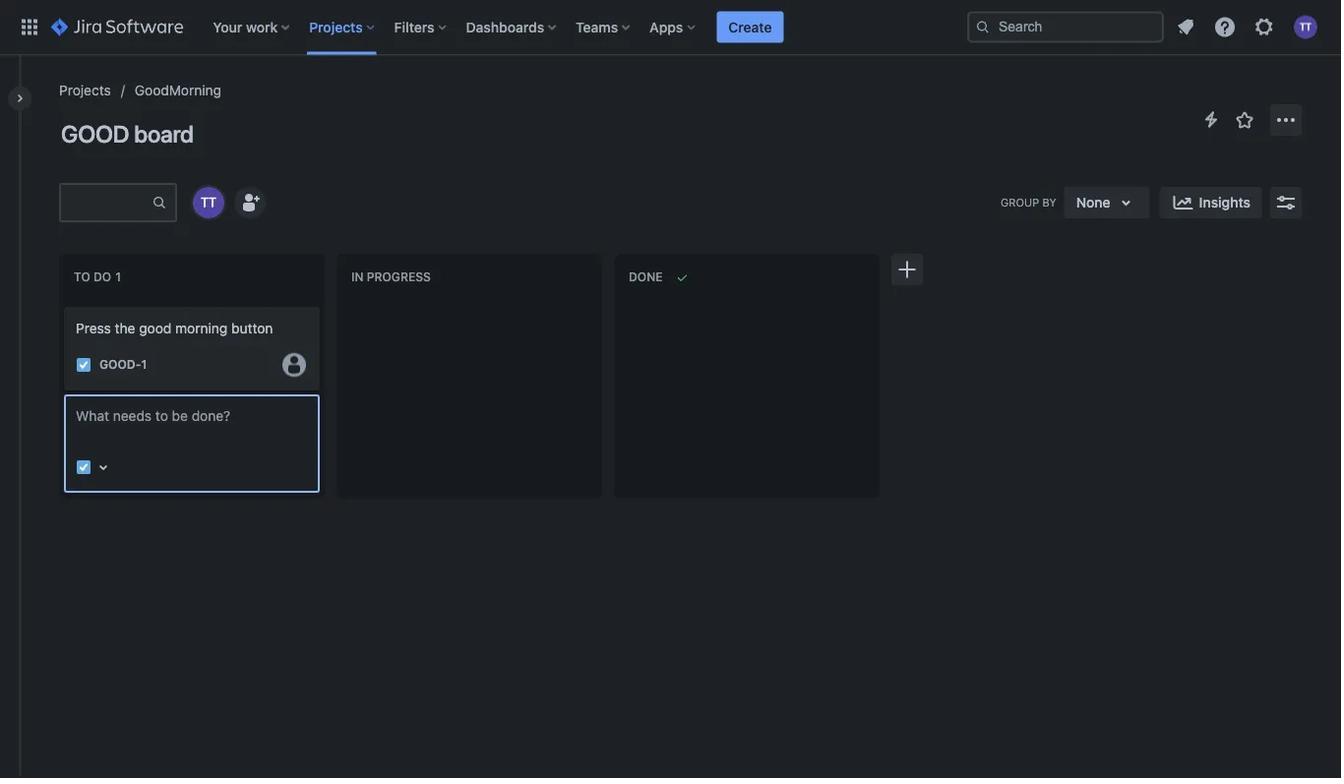 Task type: describe. For each thing, give the bounding box(es) containing it.
your
[[213, 19, 242, 35]]

What needs to be done? - Press the "Enter" key to submit or the "Escape" key to cancel. text field
[[76, 406, 308, 446]]

automations menu button icon image
[[1200, 108, 1223, 131]]

projects button
[[303, 11, 382, 43]]

button
[[231, 320, 273, 337]]

progress
[[367, 270, 431, 284]]

good-1
[[99, 358, 147, 372]]

filters button
[[388, 11, 454, 43]]

good-
[[99, 358, 141, 372]]

create column image
[[895, 258, 919, 281]]

to do element
[[74, 270, 125, 284]]

insights
[[1199, 194, 1251, 211]]

view settings image
[[1274, 191, 1298, 215]]

your work
[[213, 19, 278, 35]]

projects for "projects" link
[[59, 82, 111, 98]]

more image
[[1274, 108, 1298, 132]]

create issue image
[[52, 293, 76, 317]]

add people image
[[238, 191, 262, 215]]

notifications image
[[1174, 15, 1198, 39]]

morning
[[175, 320, 228, 337]]

good board
[[61, 120, 194, 148]]

group
[[1001, 196, 1039, 209]]

apps
[[650, 19, 683, 35]]

good
[[139, 320, 172, 337]]

press
[[76, 320, 111, 337]]

terry turtle image
[[193, 187, 224, 218]]

insights image
[[1172, 191, 1195, 215]]

dashboards
[[466, 19, 544, 35]]

goodmorning link
[[135, 79, 221, 102]]

Search this board text field
[[61, 185, 152, 220]]

to do
[[74, 270, 111, 284]]

in progress
[[351, 270, 431, 284]]

work
[[246, 19, 278, 35]]

1 task image from the top
[[76, 357, 92, 373]]

none
[[1076, 194, 1111, 211]]

insights button
[[1160, 187, 1262, 218]]

settings image
[[1253, 15, 1276, 39]]



Task type: locate. For each thing, give the bounding box(es) containing it.
none button
[[1064, 187, 1150, 218]]

search image
[[975, 19, 991, 35]]

projects
[[309, 19, 363, 35], [59, 82, 111, 98]]

good-1 link
[[99, 356, 147, 373]]

create
[[728, 19, 772, 35]]

1 vertical spatial task image
[[76, 459, 92, 475]]

board
[[134, 120, 194, 148]]

1
[[141, 358, 147, 372]]

star good board image
[[1233, 108, 1257, 132]]

dashboards button
[[460, 11, 564, 43]]

jira software image
[[51, 15, 183, 39], [51, 15, 183, 39]]

Search field
[[967, 11, 1164, 43]]

teams button
[[570, 11, 638, 43]]

sidebar navigation image
[[0, 79, 43, 118]]

teams
[[576, 19, 618, 35]]

filters
[[394, 19, 435, 35]]

projects link
[[59, 79, 111, 102]]

apps button
[[644, 11, 703, 43]]

the
[[115, 320, 135, 337]]

in
[[351, 270, 364, 284]]

1 vertical spatial projects
[[59, 82, 111, 98]]

0 vertical spatial projects
[[309, 19, 363, 35]]

your work button
[[207, 11, 297, 43]]

your profile and settings image
[[1294, 15, 1318, 39]]

do
[[93, 270, 111, 284]]

0 horizontal spatial projects
[[59, 82, 111, 98]]

goodmorning
[[135, 82, 221, 98]]

projects for projects popup button
[[309, 19, 363, 35]]

primary element
[[12, 0, 967, 55]]

1 horizontal spatial projects
[[309, 19, 363, 35]]

done
[[629, 270, 663, 284]]

good
[[61, 120, 129, 148]]

2 task image from the top
[[76, 459, 92, 475]]

banner containing your work
[[0, 0, 1341, 55]]

help image
[[1213, 15, 1237, 39]]

create button
[[717, 11, 784, 43]]

to
[[74, 270, 90, 284]]

appswitcher icon image
[[18, 15, 41, 39]]

banner
[[0, 0, 1341, 55]]

unassigned image
[[282, 353, 306, 377]]

group by
[[1001, 196, 1057, 209]]

projects inside popup button
[[309, 19, 363, 35]]

0 vertical spatial task image
[[76, 357, 92, 373]]

projects up good
[[59, 82, 111, 98]]

task image
[[76, 357, 92, 373], [76, 459, 92, 475]]

press the good morning button
[[76, 320, 273, 337]]

projects right work
[[309, 19, 363, 35]]

by
[[1042, 196, 1057, 209]]



Task type: vqa. For each thing, say whether or not it's contained in the screenshot.
View settings Icon
yes



